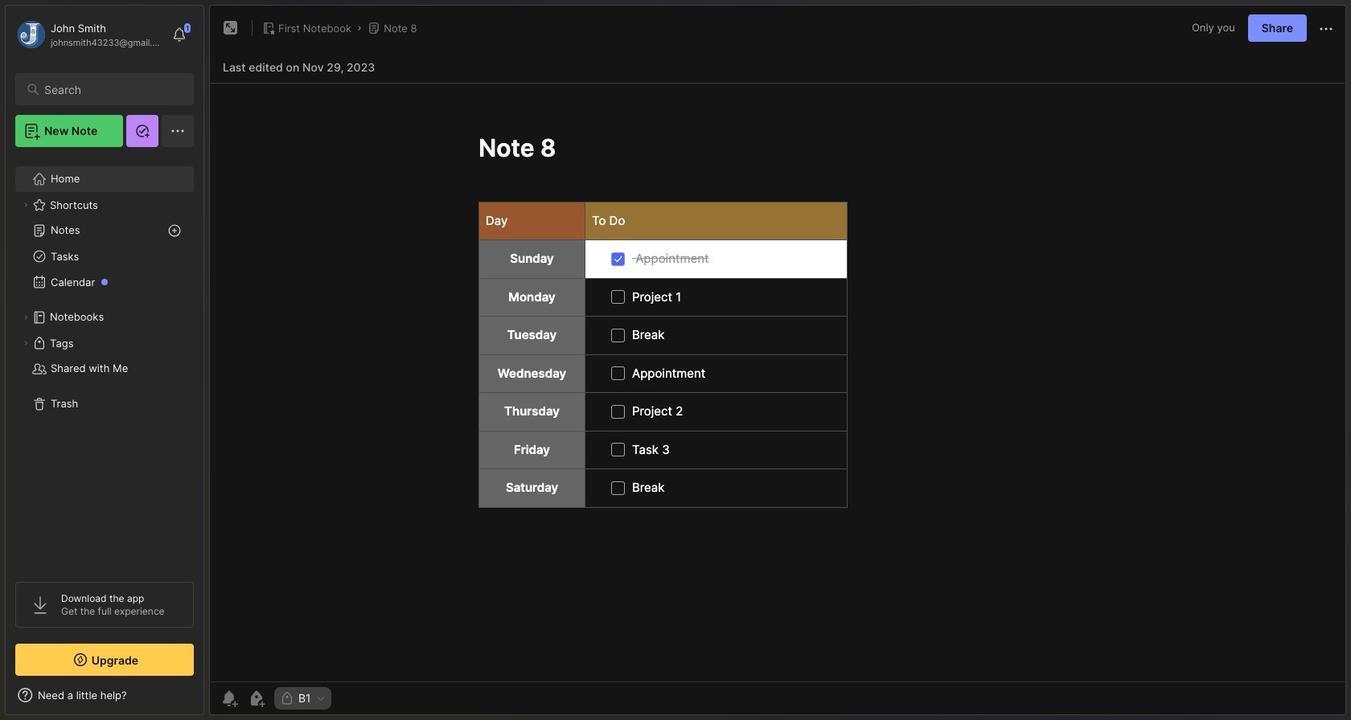 Task type: locate. For each thing, give the bounding box(es) containing it.
Account field
[[15, 18, 164, 51]]

click to collapse image
[[203, 691, 215, 710]]

WHAT'S NEW field
[[6, 683, 203, 709]]

Note Editor text field
[[210, 83, 1346, 682]]

more actions image
[[1317, 19, 1336, 38]]

add a reminder image
[[220, 689, 239, 709]]

None search field
[[44, 80, 179, 99]]

expand tags image
[[21, 339, 31, 348]]

Search text field
[[44, 82, 179, 97]]

tree inside the main 'element'
[[6, 157, 203, 568]]

tree
[[6, 157, 203, 568]]



Task type: vqa. For each thing, say whether or not it's contained in the screenshot.
group in Main element
no



Task type: describe. For each thing, give the bounding box(es) containing it.
expand notebooks image
[[21, 313, 31, 323]]

none search field inside the main 'element'
[[44, 80, 179, 99]]

add tag image
[[247, 689, 266, 709]]

main element
[[0, 0, 209, 721]]

expand note image
[[221, 18, 240, 38]]

B1 Tag actions field
[[311, 693, 326, 705]]

More actions field
[[1317, 18, 1336, 38]]

note window element
[[209, 5, 1346, 720]]



